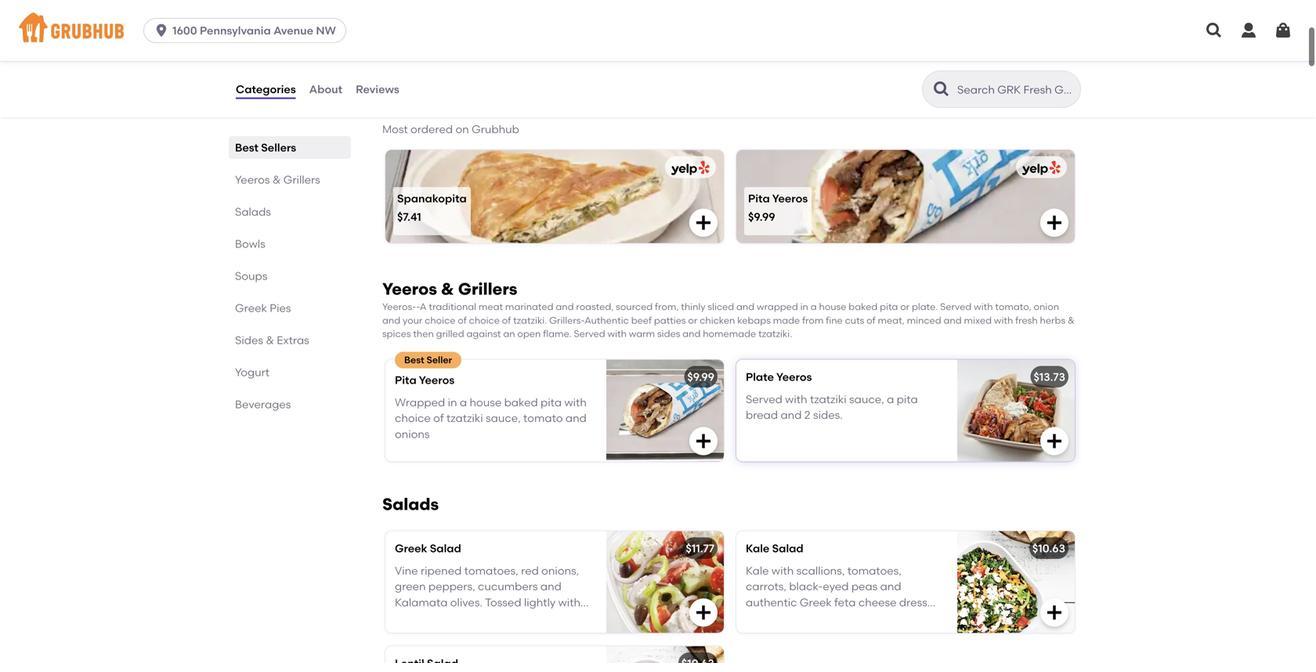 Task type: vqa. For each thing, say whether or not it's contained in the screenshot.
the Yeeros inside the Yeeros & Grillers Yeeros--A traditional meat marinated and roasted, sourced from, thinly sliced and wrapped in a house baked pita or plate. Served with tomato, onion and your choice of choice of tzatziki.  Grillers-Authentic beef patties or chicken kebaps made from fine cuts of meat, minced and mixed with fresh herbs & spices then grilled against an open flame. Served with warm sides and homemade tzatziki.
yes



Task type: describe. For each thing, give the bounding box(es) containing it.
sides & extras
[[235, 334, 309, 347]]

baked inside wrapped in a house baked pita with choice of tzatziki sauce,  tomato and onions
[[504, 396, 538, 409]]

yeeros for pita yeeros
[[419, 374, 455, 387]]

your
[[403, 315, 423, 326]]

sourced
[[616, 301, 653, 313]]

homemade
[[703, 329, 757, 340]]

traditional
[[429, 301, 477, 313]]

of up an
[[502, 315, 511, 326]]

$13.73
[[1034, 371, 1066, 384]]

$7.41
[[397, 210, 422, 224]]

dressed
[[900, 596, 942, 610]]

& right herbs
[[1068, 315, 1075, 326]]

svg image inside 1600 pennsylvania avenue nw button
[[154, 23, 169, 38]]

0 horizontal spatial salads
[[235, 205, 271, 219]]

of inside wrapped in a house baked pita with choice of tzatziki sauce,  tomato and onions
[[434, 412, 444, 425]]

fine
[[826, 315, 843, 326]]

& for yeeros & grillers yeeros--a traditional meat marinated and roasted, sourced from, thinly sliced and wrapped in a house baked pita or plate. served with tomato, onion and your choice of choice of tzatziki.  grillers-authentic beef patties or chicken kebaps made from fine cuts of meat, minced and mixed with fresh herbs & spices then grilled against an open flame. served with warm sides and homemade tzatziki.
[[441, 279, 454, 299]]

choice up against
[[469, 315, 500, 326]]

and up kebaps
[[737, 301, 755, 313]]

$9.99 inside pita yeeros $9.99
[[749, 210, 776, 224]]

house inside "yeeros & grillers yeeros--a traditional meat marinated and roasted, sourced from, thinly sliced and wrapped in a house baked pita or plate. served with tomato, onion and your choice of choice of tzatziki.  grillers-authentic beef patties or chicken kebaps made from fine cuts of meat, minced and mixed with fresh herbs & spices then grilled against an open flame. served with warm sides and homemade tzatziki."
[[820, 301, 847, 313]]

plate.
[[912, 301, 939, 313]]

and up grillers-
[[556, 301, 574, 313]]

tomatoes,
[[848, 565, 902, 578]]

seller
[[427, 355, 452, 366]]

best sellers
[[235, 141, 296, 154]]

yeeros & grillers yeeros--a traditional meat marinated and roasted, sourced from, thinly sliced and wrapped in a house baked pita or plate. served with tomato, onion and your choice of choice of tzatziki.  grillers-authentic beef patties or chicken kebaps made from fine cuts of meat, minced and mixed with fresh herbs & spices then grilled against an open flame. served with warm sides and homemade tzatziki.
[[383, 279, 1075, 340]]

mixed
[[965, 315, 992, 326]]

salad for kale salad
[[773, 542, 804, 556]]

grubhub
[[472, 123, 520, 136]]

pies
[[270, 302, 291, 315]]

kale salad
[[746, 542, 804, 556]]

sauce, inside wrapped in a house baked pita with choice of tzatziki sauce,  tomato and onions
[[486, 412, 521, 425]]

pita for served with tzatziki sauce, a pita bread and 2 sides.
[[897, 393, 918, 406]]

2
[[805, 409, 811, 422]]

plate yeeros
[[746, 371, 812, 384]]

bread inside kale with scallions, tomatoes, carrots, black-eyed peas and authentic greek feta cheese dressed with a lemon herb vinaigrette. served with pita bread
[[834, 628, 866, 642]]

yeeros-
[[383, 301, 416, 313]]

from,
[[655, 301, 679, 313]]

kebaps
[[738, 315, 771, 326]]

roasted,
[[576, 301, 614, 313]]

a
[[420, 301, 427, 313]]

cheese
[[859, 596, 897, 610]]

a inside wrapped in a house baked pita with choice of tzatziki sauce,  tomato and onions
[[460, 396, 467, 409]]

on
[[456, 123, 469, 136]]

pita yeeros
[[395, 374, 455, 387]]

scallions,
[[797, 565, 845, 578]]

yeeros inside "yeeros & grillers yeeros--a traditional meat marinated and roasted, sourced from, thinly sliced and wrapped in a house baked pita or plate. served with tomato, onion and your choice of choice of tzatziki.  grillers-authentic beef patties or chicken kebaps made from fine cuts of meat, minced and mixed with fresh herbs & spices then grilled against an open flame. served with warm sides and homemade tzatziki."
[[383, 279, 437, 299]]

avenue
[[274, 24, 314, 37]]

greek salad
[[395, 542, 462, 556]]

and inside kale with scallions, tomatoes, carrots, black-eyed peas and authentic greek feta cheese dressed with a lemon herb vinaigrette. served with pita bread
[[881, 581, 902, 594]]

then
[[413, 329, 434, 340]]

herb
[[817, 612, 841, 626]]

from
[[803, 315, 824, 326]]

pita yeeros image
[[607, 360, 724, 462]]

pita yeeros $9.99
[[749, 192, 808, 224]]

herbs
[[1041, 315, 1066, 326]]

peas
[[852, 581, 878, 594]]

salad for greek salad
[[430, 542, 462, 556]]

served with tzatziki sauce, a pita bread and 2 sides.
[[746, 393, 918, 422]]

kale for kale salad
[[746, 542, 770, 556]]

yeeros & grillers
[[235, 173, 320, 187]]

soups
[[235, 270, 268, 283]]

$10.63
[[1033, 542, 1066, 556]]

baked inside "yeeros & grillers yeeros--a traditional meat marinated and roasted, sourced from, thinly sliced and wrapped in a house baked pita or plate. served with tomato, onion and your choice of choice of tzatziki.  grillers-authentic beef patties or chicken kebaps made from fine cuts of meat, minced and mixed with fresh herbs & spices then grilled against an open flame. served with warm sides and homemade tzatziki."
[[849, 301, 878, 313]]

and up spices
[[383, 315, 401, 326]]

most
[[383, 123, 408, 136]]

spanakopita
[[397, 192, 467, 205]]

and inside wrapped in a house baked pita with choice of tzatziki sauce,  tomato and onions
[[566, 412, 587, 425]]

thinly
[[681, 301, 706, 313]]

choice up grilled
[[425, 315, 456, 326]]

pita inside kale with scallions, tomatoes, carrots, black-eyed peas and authentic greek feta cheese dressed with a lemon herb vinaigrette. served with pita bread
[[810, 628, 831, 642]]

1600
[[173, 24, 197, 37]]

tzatziki inside served with tzatziki sauce, a pita bread and 2 sides.
[[810, 393, 847, 406]]

grillers-
[[550, 315, 585, 326]]

black-
[[790, 581, 823, 594]]

sliced
[[708, 301, 735, 313]]

wrapped
[[395, 396, 445, 409]]

and left mixed
[[944, 315, 962, 326]]

an
[[503, 329, 515, 340]]

1600 pennsylvania avenue nw
[[173, 24, 336, 37]]

1600 pennsylvania avenue nw button
[[144, 18, 353, 43]]

served inside served with tzatziki sauce, a pita bread and 2 sides.
[[746, 393, 783, 406]]

onions
[[395, 428, 430, 441]]

1 horizontal spatial tzatziki.
[[759, 329, 793, 340]]

pennsylvania
[[200, 24, 271, 37]]

best for best sellers
[[235, 141, 259, 154]]

open
[[518, 329, 541, 340]]

greek pies
[[235, 302, 291, 315]]

flame.
[[543, 329, 572, 340]]

meat
[[479, 301, 503, 313]]

greek for greek pies
[[235, 302, 267, 315]]

against
[[467, 329, 501, 340]]

sellers for best sellers most ordered on grubhub
[[423, 100, 477, 120]]

authentic
[[746, 596, 798, 610]]

pita for pita yeeros
[[395, 374, 417, 387]]

of right cuts
[[867, 315, 876, 326]]

onion
[[1034, 301, 1060, 313]]

0 horizontal spatial or
[[689, 315, 698, 326]]

patties
[[654, 315, 686, 326]]

1 vertical spatial salads
[[383, 495, 439, 515]]

Search GRK Fresh Greek search field
[[956, 82, 1076, 97]]

sides.
[[814, 409, 843, 422]]

categories button
[[235, 61, 297, 118]]

choice inside wrapped in a house baked pita with choice of tzatziki sauce,  tomato and onions
[[395, 412, 431, 425]]

plate
[[746, 371, 774, 384]]

minced
[[907, 315, 942, 326]]



Task type: locate. For each thing, give the bounding box(es) containing it.
1 horizontal spatial in
[[801, 301, 809, 313]]

bread down plate
[[746, 409, 778, 422]]

yelp image
[[669, 161, 710, 176], [1020, 161, 1061, 176]]

a inside served with tzatziki sauce, a pita bread and 2 sides.
[[887, 393, 895, 406]]

grillers up meat
[[458, 279, 518, 299]]

of down traditional
[[458, 315, 467, 326]]

1 vertical spatial baked
[[504, 396, 538, 409]]

sellers up on
[[423, 100, 477, 120]]

0 horizontal spatial in
[[448, 396, 457, 409]]

1 vertical spatial best
[[235, 141, 259, 154]]

1 vertical spatial bread
[[834, 628, 866, 642]]

in right the wrapped
[[448, 396, 457, 409]]

and inside served with tzatziki sauce, a pita bread and 2 sides.
[[781, 409, 802, 422]]

best seller
[[404, 355, 452, 366]]

choice up onions
[[395, 412, 431, 425]]

1 horizontal spatial salad
[[773, 542, 804, 556]]

0 horizontal spatial tzatziki
[[447, 412, 483, 425]]

salads up greek salad
[[383, 495, 439, 515]]

1 yelp image from the left
[[669, 161, 710, 176]]

and left 2
[[781, 409, 802, 422]]

2 salad from the left
[[773, 542, 804, 556]]

choice
[[425, 315, 456, 326], [469, 315, 500, 326], [395, 412, 431, 425]]

0 horizontal spatial greek
[[235, 302, 267, 315]]

carrots,
[[746, 581, 787, 594]]

salads
[[235, 205, 271, 219], [383, 495, 439, 515]]

house up the fine
[[820, 301, 847, 313]]

tzatziki. down made
[[759, 329, 793, 340]]

pita for pita yeeros $9.99
[[749, 192, 770, 205]]

0 vertical spatial grillers
[[284, 173, 320, 187]]

0 horizontal spatial house
[[470, 396, 502, 409]]

bread down herb
[[834, 628, 866, 642]]

tzatziki down pita yeeros
[[447, 412, 483, 425]]

a inside kale with scallions, tomatoes, carrots, black-eyed peas and authentic greek feta cheese dressed with a lemon herb vinaigrette. served with pita bread
[[771, 612, 778, 626]]

fresh
[[1016, 315, 1038, 326]]

in inside "yeeros & grillers yeeros--a traditional meat marinated and roasted, sourced from, thinly sliced and wrapped in a house baked pita or plate. served with tomato, onion and your choice of choice of tzatziki.  grillers-authentic beef patties or chicken kebaps made from fine cuts of meat, minced and mixed with fresh herbs & spices then grilled against an open flame. served with warm sides and homemade tzatziki."
[[801, 301, 809, 313]]

pita inside "yeeros & grillers yeeros--a traditional meat marinated and roasted, sourced from, thinly sliced and wrapped in a house baked pita or plate. served with tomato, onion and your choice of choice of tzatziki.  grillers-authentic beef patties or chicken kebaps made from fine cuts of meat, minced and mixed with fresh herbs & spices then grilled against an open flame. served with warm sides and homemade tzatziki."
[[880, 301, 899, 313]]

tzatziki inside wrapped in a house baked pita with choice of tzatziki sauce,  tomato and onions
[[447, 412, 483, 425]]

svg image
[[1206, 21, 1224, 40], [1275, 21, 1293, 40], [154, 23, 169, 38], [694, 432, 713, 451]]

salads up 'bowls'
[[235, 205, 271, 219]]

best for best sellers most ordered on grubhub
[[383, 100, 419, 120]]

0 horizontal spatial grillers
[[284, 173, 320, 187]]

0 horizontal spatial pita
[[395, 374, 417, 387]]

best up yeeros & grillers
[[235, 141, 259, 154]]

& for yeeros & grillers
[[273, 173, 281, 187]]

1 horizontal spatial $9.99
[[749, 210, 776, 224]]

main navigation navigation
[[0, 0, 1317, 61]]

house inside wrapped in a house baked pita with choice of tzatziki sauce,  tomato and onions
[[470, 396, 502, 409]]

0 vertical spatial in
[[801, 301, 809, 313]]

of
[[458, 315, 467, 326], [502, 315, 511, 326], [867, 315, 876, 326], [434, 412, 444, 425]]

feta
[[835, 596, 856, 610]]

lemon
[[781, 612, 814, 626]]

-
[[416, 301, 420, 313]]

0 horizontal spatial bread
[[746, 409, 778, 422]]

yeeros for plate yeeros
[[777, 371, 812, 384]]

categories
[[236, 83, 296, 96]]

baked up tomato
[[504, 396, 538, 409]]

1 horizontal spatial pita
[[749, 192, 770, 205]]

0 horizontal spatial sauce,
[[486, 412, 521, 425]]

baked
[[849, 301, 878, 313], [504, 396, 538, 409]]

1 vertical spatial or
[[689, 315, 698, 326]]

1 vertical spatial sauce,
[[486, 412, 521, 425]]

a inside "yeeros & grillers yeeros--a traditional meat marinated and roasted, sourced from, thinly sliced and wrapped in a house baked pita or plate. served with tomato, onion and your choice of choice of tzatziki.  grillers-authentic beef patties or chicken kebaps made from fine cuts of meat, minced and mixed with fresh herbs & spices then grilled against an open flame. served with warm sides and homemade tzatziki."
[[811, 301, 817, 313]]

grillers inside "yeeros & grillers yeeros--a traditional meat marinated and roasted, sourced from, thinly sliced and wrapped in a house baked pita or plate. served with tomato, onion and your choice of choice of tzatziki.  grillers-authentic beef patties or chicken kebaps made from fine cuts of meat, minced and mixed with fresh herbs & spices then grilled against an open flame. served with warm sides and homemade tzatziki."
[[458, 279, 518, 299]]

eyed
[[823, 581, 849, 594]]

tzatziki.
[[514, 315, 547, 326], [759, 329, 793, 340]]

1 vertical spatial sellers
[[261, 141, 296, 154]]

reviews
[[356, 83, 400, 96]]

greek for greek salad
[[395, 542, 428, 556]]

1 vertical spatial in
[[448, 396, 457, 409]]

yogurt
[[235, 366, 270, 379]]

spanakopita $7.41
[[397, 192, 467, 224]]

tomato,
[[996, 301, 1032, 313]]

&
[[273, 173, 281, 187], [441, 279, 454, 299], [1068, 315, 1075, 326], [266, 334, 274, 347]]

sauce,
[[850, 393, 885, 406], [486, 412, 521, 425]]

wrapped in a house baked pita with choice of tzatziki sauce,  tomato and onions
[[395, 396, 587, 441]]

or up meat,
[[901, 301, 910, 313]]

bread
[[746, 409, 778, 422], [834, 628, 866, 642]]

1 vertical spatial house
[[470, 396, 502, 409]]

pita
[[749, 192, 770, 205], [395, 374, 417, 387], [810, 628, 831, 642]]

1 kale from the top
[[746, 542, 770, 556]]

1 horizontal spatial greek
[[395, 542, 428, 556]]

best up most on the left top
[[383, 100, 419, 120]]

kale
[[746, 542, 770, 556], [746, 565, 769, 578]]

$9.99
[[749, 210, 776, 224], [688, 371, 715, 384]]

0 vertical spatial kale
[[746, 542, 770, 556]]

tomato
[[524, 412, 563, 425]]

1 horizontal spatial grillers
[[458, 279, 518, 299]]

in up from in the right of the page
[[801, 301, 809, 313]]

sellers inside best sellers most ordered on grubhub
[[423, 100, 477, 120]]

2 yelp image from the left
[[1020, 161, 1061, 176]]

wrapped
[[757, 301, 799, 313]]

2 horizontal spatial pita
[[810, 628, 831, 642]]

1 vertical spatial pita
[[395, 374, 417, 387]]

1 horizontal spatial yelp image
[[1020, 161, 1061, 176]]

sides
[[658, 329, 681, 340]]

sides
[[235, 334, 263, 347]]

plate yeeros image
[[958, 360, 1075, 462]]

meat,
[[878, 315, 905, 326]]

beverages
[[235, 398, 291, 412]]

best for best seller
[[404, 355, 425, 366]]

house right the wrapped
[[470, 396, 502, 409]]

2 vertical spatial pita
[[810, 628, 831, 642]]

svg image inside main navigation navigation
[[1240, 21, 1259, 40]]

reviews button
[[355, 61, 400, 118]]

0 vertical spatial sellers
[[423, 100, 477, 120]]

salad
[[430, 542, 462, 556], [773, 542, 804, 556]]

2 horizontal spatial greek
[[800, 596, 832, 610]]

best up pita yeeros
[[404, 355, 425, 366]]

sauce, inside served with tzatziki sauce, a pita bread and 2 sides.
[[850, 393, 885, 406]]

yeeros
[[235, 173, 270, 187], [773, 192, 808, 205], [383, 279, 437, 299], [777, 371, 812, 384], [419, 374, 455, 387]]

2 kale from the top
[[746, 565, 769, 578]]

0 vertical spatial greek
[[235, 302, 267, 315]]

grilled
[[436, 329, 465, 340]]

beef
[[632, 315, 652, 326]]

pita inside wrapped in a house baked pita with choice of tzatziki sauce,  tomato and onions
[[541, 396, 562, 409]]

extras
[[277, 334, 309, 347]]

bread inside served with tzatziki sauce, a pita bread and 2 sides.
[[746, 409, 778, 422]]

1 horizontal spatial salads
[[383, 495, 439, 515]]

baked up cuts
[[849, 301, 878, 313]]

in inside wrapped in a house baked pita with choice of tzatziki sauce,  tomato and onions
[[448, 396, 457, 409]]

tzatziki up sides. at right
[[810, 393, 847, 406]]

0 vertical spatial bread
[[746, 409, 778, 422]]

search icon image
[[933, 80, 952, 99]]

chicken
[[700, 315, 736, 326]]

1 vertical spatial kale
[[746, 565, 769, 578]]

about button
[[309, 61, 343, 118]]

pita for wrapped in a house baked pita with choice of tzatziki sauce,  tomato and onions
[[541, 396, 562, 409]]

grillers for yeeros & grillers yeeros--a traditional meat marinated and roasted, sourced from, thinly sliced and wrapped in a house baked pita or plate. served with tomato, onion and your choice of choice of tzatziki.  grillers-authentic beef patties or chicken kebaps made from fine cuts of meat, minced and mixed with fresh herbs & spices then grilled against an open flame. served with warm sides and homemade tzatziki.
[[458, 279, 518, 299]]

and up cheese
[[881, 581, 902, 594]]

grillers for yeeros & grillers
[[284, 173, 320, 187]]

0 horizontal spatial tzatziki.
[[514, 315, 547, 326]]

0 vertical spatial baked
[[849, 301, 878, 313]]

sellers up yeeros & grillers
[[261, 141, 296, 154]]

kale inside kale with scallions, tomatoes, carrots, black-eyed peas and authentic greek feta cheese dressed with a lemon herb vinaigrette. served with pita bread
[[746, 565, 769, 578]]

kale for kale with scallions, tomatoes, carrots, black-eyed peas and authentic greek feta cheese dressed with a lemon herb vinaigrette. served with pita bread
[[746, 565, 769, 578]]

best
[[383, 100, 419, 120], [235, 141, 259, 154], [404, 355, 425, 366]]

and right tomato
[[566, 412, 587, 425]]

kale salad image
[[958, 532, 1075, 634]]

with inside wrapped in a house baked pita with choice of tzatziki sauce,  tomato and onions
[[565, 396, 587, 409]]

sellers
[[423, 100, 477, 120], [261, 141, 296, 154]]

about
[[309, 83, 343, 96]]

& right the sides
[[266, 334, 274, 347]]

yelp image for pita yeeros
[[1020, 161, 1061, 176]]

bowls
[[235, 238, 266, 251]]

& up traditional
[[441, 279, 454, 299]]

0 vertical spatial salads
[[235, 205, 271, 219]]

0 horizontal spatial $9.99
[[688, 371, 715, 384]]

0 vertical spatial house
[[820, 301, 847, 313]]

of down the wrapped
[[434, 412, 444, 425]]

vinaigrette.
[[844, 612, 904, 626]]

marinated
[[506, 301, 554, 313]]

0 horizontal spatial baked
[[504, 396, 538, 409]]

yelp image for spanakopita
[[669, 161, 710, 176]]

greek inside kale with scallions, tomatoes, carrots, black-eyed peas and authentic greek feta cheese dressed with a lemon herb vinaigrette. served with pita bread
[[800, 596, 832, 610]]

1 horizontal spatial baked
[[849, 301, 878, 313]]

sellers for best sellers
[[261, 141, 296, 154]]

tzatziki. down marinated
[[514, 315, 547, 326]]

0 vertical spatial sauce,
[[850, 393, 885, 406]]

0 vertical spatial best
[[383, 100, 419, 120]]

or down thinly
[[689, 315, 698, 326]]

0 vertical spatial tzatziki
[[810, 393, 847, 406]]

and right sides
[[683, 329, 701, 340]]

grillers down the best sellers
[[284, 173, 320, 187]]

1 vertical spatial greek
[[395, 542, 428, 556]]

1 horizontal spatial sellers
[[423, 100, 477, 120]]

yeeros inside pita yeeros $9.99
[[773, 192, 808, 205]]

1 vertical spatial grillers
[[458, 279, 518, 299]]

tzatziki
[[810, 393, 847, 406], [447, 412, 483, 425]]

2 vertical spatial best
[[404, 355, 425, 366]]

best sellers most ordered on grubhub
[[383, 100, 520, 136]]

yeeros for pita yeeros $9.99
[[773, 192, 808, 205]]

1 vertical spatial $9.99
[[688, 371, 715, 384]]

0 horizontal spatial yelp image
[[669, 161, 710, 176]]

with inside served with tzatziki sauce, a pita bread and 2 sides.
[[786, 393, 808, 406]]

and
[[556, 301, 574, 313], [737, 301, 755, 313], [383, 315, 401, 326], [944, 315, 962, 326], [683, 329, 701, 340], [781, 409, 802, 422], [566, 412, 587, 425], [881, 581, 902, 594]]

greek salad image
[[607, 532, 724, 634]]

lentil salad image
[[607, 647, 724, 664]]

pita
[[880, 301, 899, 313], [897, 393, 918, 406], [541, 396, 562, 409]]

0 vertical spatial $9.99
[[749, 210, 776, 224]]

authentic
[[585, 315, 629, 326]]

0 vertical spatial tzatziki.
[[514, 315, 547, 326]]

1 horizontal spatial or
[[901, 301, 910, 313]]

grillers
[[284, 173, 320, 187], [458, 279, 518, 299]]

$11.77
[[686, 542, 715, 556]]

0 horizontal spatial sellers
[[261, 141, 296, 154]]

nw
[[316, 24, 336, 37]]

1 vertical spatial tzatziki.
[[759, 329, 793, 340]]

svg image
[[1240, 21, 1259, 40], [694, 213, 713, 232], [1046, 213, 1064, 232], [1046, 432, 1064, 451], [694, 604, 713, 623], [1046, 604, 1064, 623]]

& for sides & extras
[[266, 334, 274, 347]]

served
[[941, 301, 972, 313], [574, 329, 606, 340], [746, 393, 783, 406], [746, 628, 783, 642]]

0 vertical spatial pita
[[749, 192, 770, 205]]

kale with scallions, tomatoes, carrots, black-eyed peas and authentic greek feta cheese dressed with a lemon herb vinaigrette. served with pita bread
[[746, 565, 942, 642]]

& down the best sellers
[[273, 173, 281, 187]]

served inside kale with scallions, tomatoes, carrots, black-eyed peas and authentic greek feta cheese dressed with a lemon herb vinaigrette. served with pita bread
[[746, 628, 783, 642]]

2 vertical spatial greek
[[800, 596, 832, 610]]

a
[[811, 301, 817, 313], [887, 393, 895, 406], [460, 396, 467, 409], [771, 612, 778, 626]]

in
[[801, 301, 809, 313], [448, 396, 457, 409]]

best inside best sellers most ordered on grubhub
[[383, 100, 419, 120]]

1 horizontal spatial sauce,
[[850, 393, 885, 406]]

pita inside served with tzatziki sauce, a pita bread and 2 sides.
[[897, 393, 918, 406]]

warm
[[629, 329, 655, 340]]

pita inside pita yeeros $9.99
[[749, 192, 770, 205]]

cuts
[[845, 315, 865, 326]]

0 horizontal spatial salad
[[430, 542, 462, 556]]

made
[[773, 315, 801, 326]]

spices
[[383, 329, 411, 340]]

1 horizontal spatial bread
[[834, 628, 866, 642]]

1 vertical spatial tzatziki
[[447, 412, 483, 425]]

0 vertical spatial or
[[901, 301, 910, 313]]

1 horizontal spatial tzatziki
[[810, 393, 847, 406]]

1 horizontal spatial house
[[820, 301, 847, 313]]

with
[[974, 301, 994, 313], [995, 315, 1014, 326], [608, 329, 627, 340], [786, 393, 808, 406], [565, 396, 587, 409], [772, 565, 794, 578], [746, 612, 769, 626], [786, 628, 808, 642]]

1 salad from the left
[[430, 542, 462, 556]]



